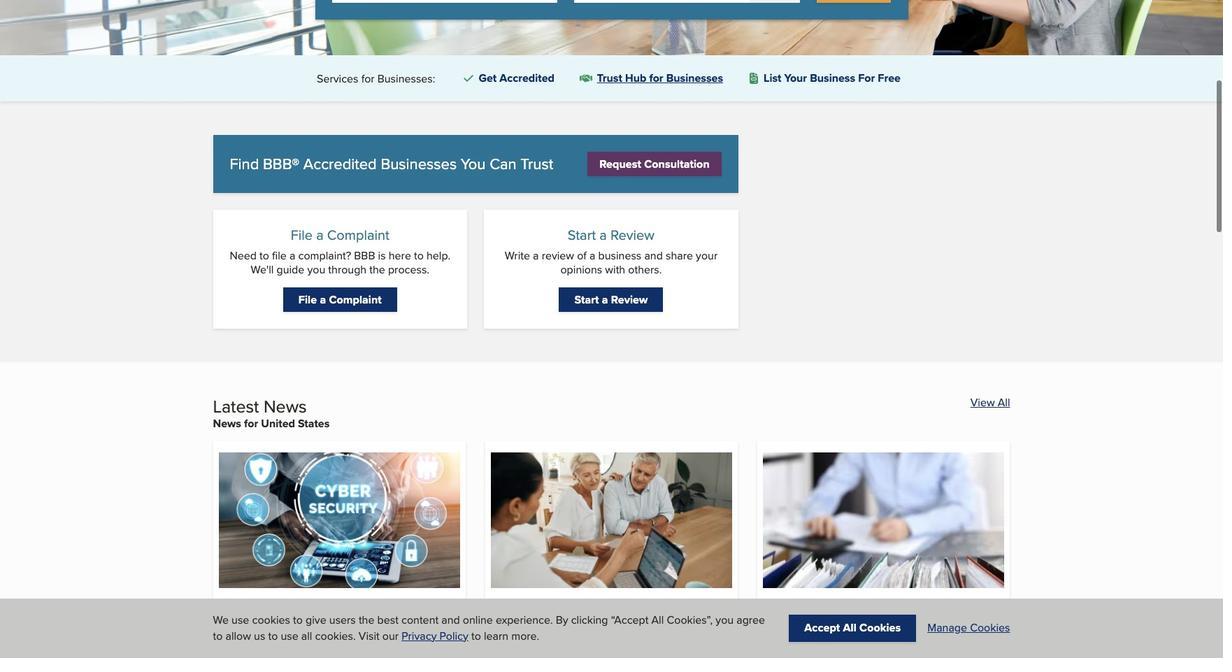 Task type: vqa. For each thing, say whether or not it's contained in the screenshot.
go
no



Task type: locate. For each thing, give the bounding box(es) containing it.
1 vertical spatial the
[[359, 612, 375, 628]]

bbb inside bbb tip: avoid being "ghosted" by your tax preparer
[[774, 621, 797, 637]]

1 vertical spatial accredited
[[303, 153, 377, 175]]

your
[[696, 248, 718, 264], [953, 621, 975, 637]]

get
[[479, 70, 497, 86]]

0 horizontal spatial january
[[307, 604, 336, 616]]

1 horizontal spatial cookies
[[970, 620, 1010, 636]]

bbb for bbb tip: start planning for retirement with these steps
[[504, 621, 526, 637]]

1 vertical spatial file
[[298, 292, 317, 308]]

the left best
[[359, 612, 375, 628]]

you right guide
[[307, 261, 325, 277]]

0 vertical spatial complaint
[[327, 225, 390, 245]]

bbb inside the file a complaint need to file a complaint? bbb is here to help. we'll guide you through the process.
[[354, 248, 375, 264]]

to left give
[[293, 612, 303, 628]]

2 horizontal spatial tip:
[[799, 621, 818, 637]]

can
[[490, 153, 517, 175]]

Near field
[[616, 0, 751, 3]]

"accept
[[611, 612, 649, 628]]

process.
[[388, 261, 429, 277]]

request
[[600, 156, 641, 172]]

you left agree
[[716, 612, 734, 628]]

accredited right get
[[500, 70, 555, 86]]

with inside bbb tip: start planning for retirement with these steps
[[698, 621, 719, 637]]

1 cookies from the left
[[860, 620, 901, 636]]

retirement
[[642, 621, 695, 637]]

accredited
[[500, 70, 555, 86], [303, 153, 377, 175]]

find
[[230, 153, 259, 175]]

1 january from the left
[[307, 604, 336, 616]]

your right the by
[[953, 621, 975, 637]]

bbb right we
[[236, 621, 258, 637]]

january 25, 2023
[[307, 604, 372, 616]]

2 vertical spatial start
[[551, 621, 575, 637]]

view all link
[[971, 394, 1010, 411]]

0 horizontal spatial with
[[605, 261, 625, 277]]

for inside latest news news for united states
[[244, 415, 258, 432]]

0 horizontal spatial your
[[696, 248, 718, 264]]

1 horizontal spatial and
[[442, 612, 460, 628]]

start for start a review write a review of a business and share your opinions with others.
[[568, 225, 596, 245]]

file
[[291, 225, 313, 245], [298, 292, 317, 308]]

through
[[328, 261, 367, 277]]

your right share at the top right
[[696, 248, 718, 264]]

1 horizontal spatial businesses
[[666, 70, 723, 86]]

being
[[853, 621, 881, 637]]

to right us
[[268, 628, 278, 644]]

for left united
[[244, 415, 258, 432]]

all right view
[[998, 394, 1010, 411]]

accept all cookies button
[[789, 615, 916, 642]]

start down opinions
[[575, 292, 599, 308]]

review up business
[[611, 225, 655, 245]]

use left all
[[281, 628, 298, 644]]

for inside bbb tip: start planning for retirement with these steps
[[625, 621, 639, 637]]

users
[[329, 612, 356, 628]]

to right here
[[414, 248, 424, 264]]

tip: right allow
[[261, 621, 280, 637]]

our
[[382, 628, 399, 644]]

and down 'users' at left bottom
[[330, 634, 349, 650]]

2022
[[897, 604, 916, 616]]

start a review
[[575, 292, 648, 308]]

best
[[377, 612, 399, 628]]

1 horizontal spatial your
[[953, 621, 975, 637]]

2 january from the left
[[579, 604, 608, 616]]

all right 2024
[[652, 612, 664, 628]]

0 vertical spatial and
[[645, 248, 663, 264]]

tip: left avoid
[[799, 621, 818, 637]]

0 horizontal spatial and
[[330, 634, 349, 650]]

1 vertical spatial complaint
[[329, 292, 382, 308]]

1 tip: from the left
[[261, 621, 280, 637]]

complaint down through
[[329, 292, 382, 308]]

use right we
[[232, 612, 249, 628]]

the left here
[[370, 261, 385, 277]]

file inside the file a complaint need to file a complaint? bbb is here to help. we'll guide you through the process.
[[291, 225, 313, 245]]

your inside bbb tip: avoid being "ghosted" by your tax preparer
[[953, 621, 975, 637]]

1 vertical spatial and
[[442, 612, 460, 628]]

0 vertical spatial review
[[611, 225, 655, 245]]

file up complaint?
[[291, 225, 313, 245]]

review for start a review
[[611, 292, 648, 308]]

and left share at the top right
[[645, 248, 663, 264]]

and
[[645, 248, 663, 264], [442, 612, 460, 628], [330, 634, 349, 650]]

with left others.
[[605, 261, 625, 277]]

five young, diverse employees huddle around a laptop in a modern office. they appear to be deep in thought as they work together to solve a problem. image
[[0, 0, 1223, 55]]

0 vertical spatial you
[[307, 261, 325, 277]]

these
[[583, 634, 611, 650]]

a right write in the left top of the page
[[533, 248, 539, 264]]

complaint inside the file a complaint need to file a complaint? bbb is here to help. we'll guide you through the process.
[[327, 225, 390, 245]]

tip: inside bbb tip: cybersecurity resources to help businesses and consumers
[[261, 621, 280, 637]]

0 horizontal spatial accredited
[[303, 153, 377, 175]]

january up planning
[[579, 604, 608, 616]]

2 vertical spatial and
[[330, 634, 349, 650]]

1 horizontal spatial all
[[843, 620, 857, 636]]

0 vertical spatial accredited
[[500, 70, 555, 86]]

allow
[[226, 628, 251, 644]]

you
[[307, 261, 325, 277], [716, 612, 734, 628]]

1 vertical spatial start
[[575, 292, 599, 308]]

1 vertical spatial you
[[716, 612, 734, 628]]

help.
[[427, 248, 451, 264]]

tip: inside bbb tip: start planning for retirement with these steps
[[529, 621, 548, 637]]

cookies right manage
[[970, 620, 1010, 636]]

we
[[213, 612, 229, 628]]

2 tip: from the left
[[529, 621, 548, 637]]

is
[[378, 248, 386, 264]]

file a complaint
[[298, 292, 382, 308]]

tip: inside bbb tip: avoid being "ghosted" by your tax preparer
[[799, 621, 818, 637]]

cookies",
[[667, 612, 713, 628]]

businesses right the hub
[[666, 70, 723, 86]]

bbb tip: avoid being "ghosted" by your tax preparer
[[774, 621, 994, 650]]

all
[[998, 394, 1010, 411], [652, 612, 664, 628], [843, 620, 857, 636]]

help
[[421, 621, 443, 637]]

start
[[568, 225, 596, 245], [575, 292, 599, 308], [551, 621, 575, 637]]

businesses
[[666, 70, 723, 86], [381, 153, 457, 175]]

for down 2024
[[625, 621, 639, 637]]

the
[[370, 261, 385, 277], [359, 612, 375, 628]]

start inside start a review link
[[575, 292, 599, 308]]

states
[[298, 415, 330, 432]]

news left united
[[213, 415, 241, 432]]

and for cookies
[[442, 612, 460, 628]]

bbb tip: avoid being "ghosted" by your tax preparer link
[[774, 621, 994, 650]]

1 horizontal spatial you
[[716, 612, 734, 628]]

all for view all
[[998, 394, 1010, 411]]

2024
[[624, 604, 644, 616]]

0 horizontal spatial tip:
[[261, 621, 280, 637]]

0 vertical spatial file
[[291, 225, 313, 245]]

1 vertical spatial businesses
[[381, 153, 457, 175]]

experience.
[[496, 612, 553, 628]]

for right the hub
[[649, 70, 664, 86]]

0 horizontal spatial all
[[652, 612, 664, 628]]

bbb for bbb tip: avoid being "ghosted" by your tax preparer
[[774, 621, 797, 637]]

1 horizontal spatial with
[[698, 621, 719, 637]]

bbb right agree
[[774, 621, 797, 637]]

3 tip: from the left
[[799, 621, 818, 637]]

2 horizontal spatial and
[[645, 248, 663, 264]]

businesses left you at the top left of the page
[[381, 153, 457, 175]]

0 vertical spatial the
[[370, 261, 385, 277]]

tip:
[[261, 621, 280, 637], [529, 621, 548, 637], [799, 621, 818, 637]]

and inside 'start a review write a review of a business and share your opinions with others.'
[[645, 248, 663, 264]]

share
[[666, 248, 693, 264]]

trust hub for businesses link
[[574, 67, 729, 90]]

bbb inside bbb tip: start planning for retirement with these steps
[[504, 621, 526, 637]]

start for start a review
[[575, 292, 599, 308]]

1 horizontal spatial accredited
[[500, 70, 555, 86]]

avoid
[[821, 621, 850, 637]]

news right latest
[[264, 394, 307, 419]]

file a complaint need to file a complaint? bbb is here to help. we'll guide you through the process.
[[230, 225, 451, 277]]

1 horizontal spatial tip:
[[529, 621, 548, 637]]

0 vertical spatial businesses
[[666, 70, 723, 86]]

0 horizontal spatial use
[[232, 612, 249, 628]]

cookies down january 28, 2022
[[860, 620, 901, 636]]

all
[[301, 628, 312, 644]]

january
[[307, 604, 336, 616], [579, 604, 608, 616], [852, 604, 880, 616]]

january up being
[[852, 604, 880, 616]]

to left learn
[[471, 628, 481, 644]]

january for these
[[579, 604, 608, 616]]

review inside 'start a review write a review of a business and share your opinions with others.'
[[611, 225, 655, 245]]

"ghosted"
[[884, 621, 935, 637]]

by
[[938, 621, 950, 637]]

use
[[232, 612, 249, 628], [281, 628, 298, 644]]

all inside button
[[843, 620, 857, 636]]

to left allow
[[213, 628, 223, 644]]

tip: for start
[[529, 621, 548, 637]]

2 horizontal spatial all
[[998, 394, 1010, 411]]

1 vertical spatial review
[[611, 292, 648, 308]]

and inside we use cookies to give users the best content and online experience. by clicking "accept all cookies", you agree to allow us to use all cookies. visit our
[[442, 612, 460, 628]]

bbb for bbb tip: cybersecurity resources to help businesses and consumers
[[236, 621, 258, 637]]

1 horizontal spatial january
[[579, 604, 608, 616]]

bbb inside bbb tip: cybersecurity resources to help businesses and consumers
[[236, 621, 258, 637]]

None field
[[751, 0, 800, 3]]

trust hub for businesses
[[597, 70, 723, 86]]

tip: for cybersecurity
[[261, 621, 280, 637]]

file down guide
[[298, 292, 317, 308]]

manage cookies button
[[928, 620, 1010, 636]]

a up business
[[600, 225, 607, 245]]

your
[[784, 70, 807, 86]]

1 vertical spatial with
[[698, 621, 719, 637]]

tax
[[978, 621, 994, 637]]

file a complaint link
[[283, 287, 397, 312]]

all right accept
[[843, 620, 857, 636]]

accredited right bbb®
[[303, 153, 377, 175]]

for
[[649, 70, 664, 86], [361, 70, 375, 86], [244, 415, 258, 432], [625, 621, 639, 637]]

bbb left is
[[354, 248, 375, 264]]

to inside bbb tip: cybersecurity resources to help businesses and consumers
[[408, 621, 418, 637]]

trust
[[597, 70, 622, 86], [521, 153, 553, 175]]

you inside we use cookies to give users the best content and online experience. by clicking "accept all cookies", you agree to allow us to use all cookies. visit our
[[716, 612, 734, 628]]

accept
[[805, 620, 840, 636]]

with inside 'start a review write a review of a business and share your opinions with others.'
[[605, 261, 625, 277]]

with
[[605, 261, 625, 277], [698, 621, 719, 637]]

with right retirement
[[698, 621, 719, 637]]

0 vertical spatial with
[[605, 261, 625, 277]]

0 vertical spatial start
[[568, 225, 596, 245]]

bbb right "online"
[[504, 621, 526, 637]]

start inside 'start a review write a review of a business and share your opinions with others.'
[[568, 225, 596, 245]]

start left these
[[551, 621, 575, 637]]

tip: left by
[[529, 621, 548, 637]]

for
[[858, 70, 875, 86]]

0 horizontal spatial trust
[[521, 153, 553, 175]]

january up cybersecurity
[[307, 604, 336, 616]]

write
[[505, 248, 530, 264]]

trust left the hub
[[597, 70, 622, 86]]

a down opinions
[[602, 292, 608, 308]]

consumers
[[352, 634, 407, 650]]

2023
[[352, 604, 372, 616]]

Find search field
[[371, 0, 558, 3]]

0 horizontal spatial cookies
[[860, 620, 901, 636]]

to left help
[[408, 621, 418, 637]]

2 horizontal spatial january
[[852, 604, 880, 616]]

january for and
[[307, 604, 336, 616]]

start up the of in the left of the page
[[568, 225, 596, 245]]

and left "online"
[[442, 612, 460, 628]]

a
[[316, 225, 324, 245], [600, 225, 607, 245], [290, 248, 295, 264], [533, 248, 539, 264], [590, 248, 596, 264], [320, 292, 326, 308], [602, 292, 608, 308]]

0 vertical spatial trust
[[597, 70, 622, 86]]

0 horizontal spatial you
[[307, 261, 325, 277]]

0 horizontal spatial businesses
[[381, 153, 457, 175]]

news
[[264, 394, 307, 419], [213, 415, 241, 432]]

0 vertical spatial your
[[696, 248, 718, 264]]

1 vertical spatial your
[[953, 621, 975, 637]]

policy
[[440, 628, 469, 644]]

complaint up is
[[327, 225, 390, 245]]

trust right the can
[[521, 153, 553, 175]]

to left file
[[260, 248, 269, 264]]

review down others.
[[611, 292, 648, 308]]



Task type: describe. For each thing, give the bounding box(es) containing it.
complaint for file a complaint
[[329, 292, 382, 308]]

we use cookies to give users the best content and online experience. by clicking "accept all cookies", you agree to allow us to use all cookies. visit our
[[213, 612, 765, 644]]

cookies
[[252, 612, 290, 628]]

financial advisor consultation with clients on retirement image
[[491, 453, 732, 589]]

cookies.
[[315, 628, 356, 644]]

bbb tip: cybersecurity resources to help businesses and consumers link
[[236, 621, 443, 650]]

1 horizontal spatial trust
[[597, 70, 622, 86]]

all inside we use cookies to give users the best content and online experience. by clicking "accept all cookies", you agree to allow us to use all cookies. visit our
[[652, 612, 664, 628]]

review for start a review write a review of a business and share your opinions with others.
[[611, 225, 655, 245]]

planning
[[578, 621, 622, 637]]

complaint?
[[298, 248, 351, 264]]

the inside the file a complaint need to file a complaint? bbb is here to help. we'll guide you through the process.
[[370, 261, 385, 277]]

privacy policy link
[[402, 628, 469, 644]]

clicking
[[571, 612, 608, 628]]

a down complaint?
[[320, 292, 326, 308]]

agree
[[737, 612, 765, 628]]

bbb®
[[263, 153, 299, 175]]

and for review
[[645, 248, 663, 264]]

more.
[[511, 628, 539, 644]]

we'll
[[251, 261, 274, 277]]

a right file
[[290, 248, 295, 264]]

file for file a complaint
[[298, 292, 317, 308]]

file
[[272, 248, 287, 264]]

accept all cookies
[[805, 620, 901, 636]]

26,
[[610, 604, 622, 616]]

manage
[[928, 620, 967, 636]]

bbb tip: start planning for retirement with these steps
[[504, 621, 719, 650]]

guide
[[277, 261, 304, 277]]

and inside bbb tip: cybersecurity resources to help businesses and consumers
[[330, 634, 349, 650]]

others.
[[628, 261, 662, 277]]

online
[[463, 612, 493, 628]]

a right the of in the left of the page
[[590, 248, 596, 264]]

hub
[[625, 70, 647, 86]]

privacy policy to learn more.
[[402, 628, 539, 644]]

28,
[[883, 604, 894, 616]]

privacy
[[402, 628, 437, 644]]

request consultation
[[600, 156, 710, 172]]

view all
[[971, 394, 1010, 411]]

you inside the file a complaint need to file a complaint? bbb is here to help. we'll guide you through the process.
[[307, 261, 325, 277]]

bbb tip: start planning for retirement with these steps link
[[504, 621, 719, 650]]

business
[[810, 70, 855, 86]]

1 horizontal spatial news
[[264, 394, 307, 419]]

businesses:
[[378, 70, 435, 86]]

complaint for file a complaint need to file a complaint? bbb is here to help. we'll guide you through the process.
[[327, 225, 390, 245]]

here
[[389, 248, 411, 264]]

consultation
[[644, 156, 710, 172]]

businesses for for
[[666, 70, 723, 86]]

the inside we use cookies to give users the best content and online experience. by clicking "accept all cookies", you agree to allow us to use all cookies. visit our
[[359, 612, 375, 628]]

free
[[878, 70, 901, 86]]

all for accept all cookies
[[843, 620, 857, 636]]

list
[[764, 70, 782, 86]]

tip: for avoid
[[799, 621, 818, 637]]

get accredited link
[[458, 67, 560, 90]]

january 26, 2024
[[579, 604, 644, 616]]

need
[[230, 248, 257, 264]]

give
[[306, 612, 326, 628]]

for right services
[[361, 70, 375, 86]]

bbb tip: cybersecurity resources to help businesses and consumers
[[236, 621, 443, 650]]

start inside bbb tip: start planning for retirement with these steps
[[551, 621, 575, 637]]

file for file a complaint need to file a complaint? bbb is here to help. we'll guide you through the process.
[[291, 225, 313, 245]]

businesses
[[271, 634, 327, 650]]

manage cookies
[[928, 620, 1010, 636]]

learn
[[484, 628, 509, 644]]

preparer
[[862, 634, 906, 650]]

latest
[[213, 394, 259, 419]]

services
[[317, 70, 359, 86]]

by
[[556, 612, 568, 628]]

review
[[542, 248, 574, 264]]

a up complaint?
[[316, 225, 324, 245]]

services for businesses:
[[317, 70, 435, 86]]

opinions
[[561, 261, 602, 277]]

find bbb® accredited businesses you can trust
[[230, 153, 553, 175]]

start a review write a review of a business and share your opinions with others.
[[505, 225, 718, 277]]

2 cookies from the left
[[970, 620, 1010, 636]]

start a review link
[[559, 287, 663, 312]]

view
[[971, 394, 995, 411]]

1 vertical spatial trust
[[521, 153, 553, 175]]

get accredited
[[479, 70, 555, 86]]

3 january from the left
[[852, 604, 880, 616]]

january 28, 2022
[[852, 604, 916, 616]]

content
[[402, 612, 439, 628]]

of
[[577, 248, 587, 264]]

list your business for free link
[[743, 67, 906, 90]]

your inside 'start a review write a review of a business and share your opinions with others.'
[[696, 248, 718, 264]]

0 horizontal spatial news
[[213, 415, 241, 432]]

latest news news for united states
[[213, 394, 330, 432]]

steps
[[614, 634, 641, 650]]

cybersecurity
[[282, 621, 353, 637]]

united
[[261, 415, 295, 432]]

1 horizontal spatial use
[[281, 628, 298, 644]]

list your business for free
[[764, 70, 901, 86]]

businesses for accredited
[[381, 153, 457, 175]]

resources
[[355, 621, 405, 637]]



